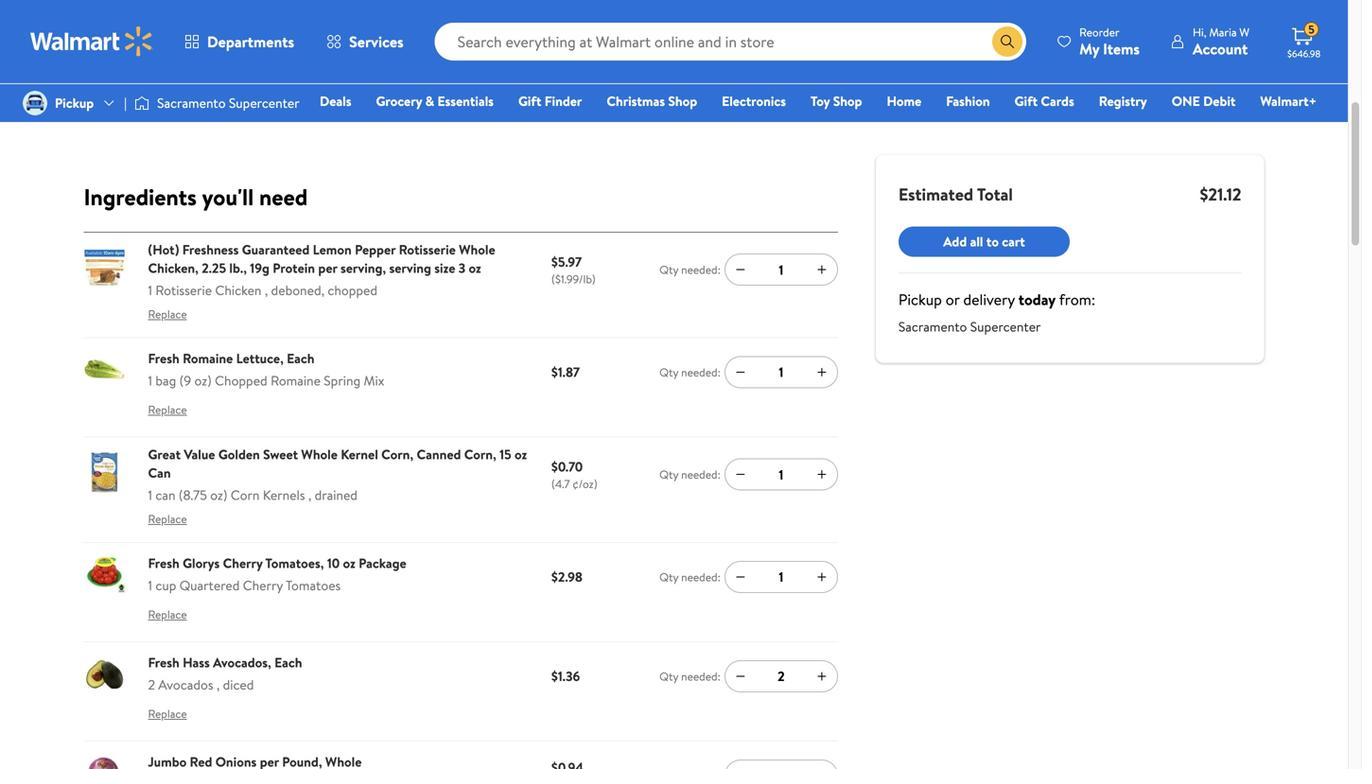 Task type: vqa. For each thing, say whether or not it's contained in the screenshot.


Task type: describe. For each thing, give the bounding box(es) containing it.
estimated total
[[899, 183, 1013, 206]]

$5.97
[[551, 252, 582, 271]]

christmas shop link
[[598, 91, 706, 111]]

cart
[[1002, 232, 1025, 251]]

package
[[359, 554, 407, 572]]

0 vertical spatial supercenter
[[229, 94, 300, 112]]

gift cards link
[[1006, 91, 1083, 111]]

you'll
[[202, 181, 254, 213]]

or
[[946, 289, 960, 310]]

replace for 2 avocados , diced
[[148, 706, 187, 722]]

1 qty needed: from the top
[[659, 262, 721, 278]]

1 left increase quantity fresh romaine lettuce, each-count, current quantity 1 image at right
[[779, 363, 784, 381]]

increase quantity fresh romaine lettuce, each-count, current quantity 1 image
[[814, 365, 829, 380]]

serving
[[389, 259, 431, 277]]

1 inside "great value golden sweet whole kernel corn, canned corn, 15 oz can 1 can (8.75 oz) corn kernels , drained"
[[148, 486, 152, 504]]

grocery
[[376, 92, 422, 110]]

qty for $2.98
[[659, 569, 678, 585]]

decrease quantity fresh romaine lettuce, each-count, current quantity 1 image
[[733, 365, 748, 380]]

1 corn, from the left
[[381, 445, 414, 463]]

fresh hass avocados, each 2 avocados , diced
[[148, 653, 302, 694]]

kernels
[[263, 486, 305, 504]]

pickup or delivery today from: sacramento supercenter
[[899, 289, 1096, 336]]

cards
[[1041, 92, 1074, 110]]

delivery
[[963, 289, 1015, 310]]

all
[[970, 232, 983, 251]]

1 inside fresh romaine lettuce, each 1 bag (9 oz) chopped romaine spring mix
[[148, 371, 152, 390]]

$1.36
[[551, 667, 580, 685]]

3 qty needed: from the top
[[659, 466, 721, 483]]

fresh for fresh hass avocados, each
[[148, 653, 179, 672]]

my
[[1079, 38, 1100, 59]]

registry link
[[1090, 91, 1156, 111]]

fresh for fresh romaine lettuce, each
[[148, 349, 179, 368]]

great value golden sweet whole kernel corn, canned corn, 15 oz can link
[[148, 445, 527, 482]]

needed: for $2.98
[[681, 569, 721, 585]]

reorder
[[1079, 24, 1120, 40]]

needed: for $1.87
[[681, 364, 721, 380]]

finder
[[545, 92, 582, 110]]

can
[[148, 463, 171, 482]]

, inside fresh hass avocados, each 2 avocados , diced
[[217, 676, 220, 694]]

deals
[[320, 92, 351, 110]]

great
[[148, 445, 181, 463]]

qty needed: for $1.87
[[659, 364, 721, 380]]

fashion
[[946, 92, 990, 110]]

hass
[[183, 653, 210, 672]]

sacramento inside pickup or delivery today from: sacramento supercenter
[[899, 317, 967, 336]]

walmart image
[[30, 26, 153, 57]]

deals link
[[311, 91, 360, 111]]

|
[[124, 94, 127, 112]]

1 inside the (hot) freshness guaranteed lemon pepper rotisserie whole chicken, 2.25 lb., 19g protein per serving, serving size 3 oz 1 rotisserie chicken , deboned, chopped
[[148, 281, 152, 299]]

jumbo red onions per pound, whole image
[[84, 753, 125, 769]]

tomatoes
[[286, 576, 341, 595]]

home
[[887, 92, 922, 110]]

hi,
[[1193, 24, 1207, 40]]

account
[[1193, 38, 1248, 59]]

fresh glorys cherry tomatoes, 10 oz package image
[[84, 554, 125, 596]]

corn
[[231, 486, 260, 504]]

¢/oz)
[[573, 476, 598, 492]]

cook time n/a
[[1090, 35, 1141, 80]]

$21.12
[[1200, 183, 1242, 206]]

protein
[[273, 259, 315, 277]]

golden
[[218, 445, 260, 463]]

walmart+
[[1260, 92, 1317, 110]]

oz) inside "great value golden sweet whole kernel corn, canned corn, 15 oz can 1 can (8.75 oz) corn kernels , drained"
[[210, 486, 228, 504]]

20
[[893, 49, 919, 80]]

diced
[[223, 676, 254, 694]]

replace for 1 bag (9 oz) chopped romaine spring mix
[[148, 402, 187, 418]]

whole inside "great value golden sweet whole kernel corn, canned corn, 15 oz can 1 can (8.75 oz) corn kernels , drained"
[[301, 445, 338, 463]]

, inside the (hot) freshness guaranteed lemon pepper rotisserie whole chicken, 2.25 lb., 19g protein per serving, serving size 3 oz 1 rotisserie chicken , deboned, chopped
[[265, 281, 268, 299]]

Search search field
[[435, 23, 1026, 61]]

1 vertical spatial rotisserie
[[155, 281, 212, 299]]

cook
[[1090, 35, 1116, 51]]

departments
[[207, 31, 294, 52]]

1 vertical spatial romaine
[[271, 371, 321, 390]]

essentials
[[437, 92, 494, 110]]

today
[[1019, 289, 1056, 310]]

lemon
[[313, 240, 352, 259]]

fresh glorys cherry tomatoes, 10 oz package link
[[148, 554, 407, 572]]

hi, maria w account
[[1193, 24, 1250, 59]]

2 corn, from the left
[[464, 445, 496, 463]]

replace button for 1 bag (9 oz) chopped romaine spring mix
[[148, 395, 187, 425]]

oz inside fresh glorys cherry tomatoes, 10 oz package 1 cup quartered cherry tomatoes
[[343, 554, 355, 572]]

qty needed: for $2.98
[[659, 569, 721, 585]]

decrease quantity great value golden sweet whole kernel corn, canned corn, 15 oz can-count, current quantity 1 image
[[733, 467, 748, 482]]

lb.,
[[229, 259, 247, 277]]

sweet
[[263, 445, 298, 463]]

3 qty from the top
[[659, 466, 678, 483]]

increase quantity great value golden sweet whole kernel corn, canned corn, 15 oz can-count, current quantity 1 image
[[814, 467, 829, 482]]

gift finder link
[[510, 91, 591, 111]]

Walmart Site-Wide search field
[[435, 23, 1026, 61]]

mins
[[925, 49, 971, 80]]

mix
[[364, 371, 384, 390]]

(hot) freshness guaranteed lemon pepper rotisserie whole chicken, 2.25 lb., 19g protein per serving, serving size 3 oz link
[[148, 240, 495, 277]]

one debit link
[[1163, 91, 1244, 111]]

toy shop
[[811, 92, 862, 110]]

qty for $1.87
[[659, 364, 678, 380]]

fresh romaine lettuce, each 1 bag (9 oz) chopped romaine spring mix
[[148, 349, 384, 390]]

tomatoes,
[[265, 554, 324, 572]]

gift for gift cards
[[1015, 92, 1038, 110]]

1 right decrease quantity (hot) freshness guaranteed lemon pepper rotisserie whole chicken, 2.25 lb., 19g protein per serving, serving size 3 oz-count, current quantity 1 icon
[[779, 260, 784, 279]]

decrease quantity (hot) freshness guaranteed lemon pepper rotisserie whole chicken, 2.25 lb., 19g protein per serving, serving size 3 oz-count, current quantity 1 image
[[733, 262, 748, 277]]

debit
[[1203, 92, 1236, 110]]

need
[[259, 181, 308, 213]]

n/a
[[1090, 49, 1131, 80]]

reorder my items
[[1079, 24, 1140, 59]]

spring
[[324, 371, 361, 390]]

add all to cart
[[943, 232, 1025, 251]]

avocados
[[158, 676, 213, 694]]

electronics
[[722, 92, 786, 110]]

(4.7
[[551, 476, 570, 492]]

fresh glorys cherry tomatoes, 10 oz package 1 cup quartered cherry tomatoes
[[148, 554, 407, 595]]

toy shop link
[[802, 91, 871, 111]]

items
[[1103, 38, 1140, 59]]

each for fresh romaine lettuce, each
[[287, 349, 315, 368]]

chopped
[[215, 371, 267, 390]]

great value golden sweet whole kernel corn, canned corn, 15 oz can image
[[84, 452, 125, 493]]

(hot)
[[148, 240, 179, 259]]

replace button for 1 can (8.75 oz) corn kernels , drained
[[148, 504, 187, 534]]

replace button for 2 avocados , diced
[[148, 699, 187, 729]]

registry
[[1099, 92, 1147, 110]]



Task type: locate. For each thing, give the bounding box(es) containing it.
maria
[[1209, 24, 1237, 40]]

0 horizontal spatial pickup
[[55, 94, 94, 112]]

replace button down the avocados
[[148, 699, 187, 729]]

0 vertical spatial rotisserie
[[399, 240, 456, 259]]

chicken
[[215, 281, 262, 299]]

whole right sweet
[[301, 445, 338, 463]]

$0.70 (4.7 ¢/oz)
[[551, 457, 598, 492]]

2 horizontal spatial oz
[[515, 445, 527, 463]]

needed: left decrease quantity fresh hass avocados, each-count, current quantity 2 "image"
[[681, 668, 721, 684]]

20 mins
[[893, 49, 971, 80]]

1 vertical spatial whole
[[301, 445, 338, 463]]

one
[[1172, 92, 1200, 110]]

fresh for fresh glorys cherry tomatoes, 10 oz package
[[148, 554, 179, 572]]

qty left decrease quantity fresh romaine lettuce, each-count, current quantity 1 image
[[659, 364, 678, 380]]

size
[[434, 259, 455, 277]]

0 vertical spatial oz)
[[194, 371, 212, 390]]

2 needed: from the top
[[681, 364, 721, 380]]

5 replace button from the top
[[148, 699, 187, 729]]

2 replace button from the top
[[148, 395, 187, 425]]

0 vertical spatial cherry
[[223, 554, 263, 572]]

christmas shop
[[607, 92, 697, 110]]

replace for 1 can (8.75 oz) corn kernels , drained
[[148, 511, 187, 527]]

deboned,
[[271, 281, 324, 299]]

qty left decrease quantity fresh hass avocados, each-count, current quantity 2 "image"
[[659, 668, 678, 684]]

0 horizontal spatial sacramento
[[157, 94, 226, 112]]

qty needed: left decrease quantity great value golden sweet whole kernel corn, canned corn, 15 oz can-count, current quantity 1 image
[[659, 466, 721, 483]]

corn, left 15 at bottom
[[464, 445, 496, 463]]

shop right christmas
[[668, 92, 697, 110]]

christmas
[[607, 92, 665, 110]]

1 left cup
[[148, 576, 152, 595]]

1 vertical spatial fresh
[[148, 554, 179, 572]]

serving,
[[341, 259, 386, 277]]

qty needed: for $1.36
[[659, 668, 721, 684]]

quartered
[[179, 576, 240, 595]]

grocery & essentials
[[376, 92, 494, 110]]

1 vertical spatial ,
[[308, 486, 311, 504]]

whole right size
[[459, 240, 495, 259]]

1 vertical spatial sacramento
[[899, 317, 967, 336]]

1 vertical spatial each
[[274, 653, 302, 672]]

qty needed:
[[659, 262, 721, 278], [659, 364, 721, 380], [659, 466, 721, 483], [659, 569, 721, 585], [659, 668, 721, 684]]

decrease quantity fresh glorys cherry tomatoes, 10 oz package-count, current quantity 1 image
[[733, 569, 748, 584]]

($1.99/lb)
[[551, 271, 596, 287]]

pepper
[[355, 240, 396, 259]]

1 needed: from the top
[[681, 262, 721, 278]]

increase quantity fresh hass avocados, each-count, current quantity 2 image
[[814, 669, 829, 684]]

0 vertical spatial whole
[[459, 240, 495, 259]]

gift for gift finder
[[518, 92, 541, 110]]

, down 19g at top
[[265, 281, 268, 299]]

1 down chicken,
[[148, 281, 152, 299]]

pickup inside pickup or delivery today from: sacramento supercenter
[[899, 289, 942, 310]]

1 horizontal spatial supercenter
[[970, 317, 1041, 336]]

$5.97 ($1.99/lb)
[[551, 252, 596, 287]]

1 horizontal spatial corn,
[[464, 445, 496, 463]]

0 vertical spatial each
[[287, 349, 315, 368]]

2.25
[[202, 259, 226, 277]]

 image
[[134, 94, 150, 113]]

0 horizontal spatial shop
[[668, 92, 697, 110]]

2 left the avocados
[[148, 676, 155, 694]]

1 horizontal spatial romaine
[[271, 371, 321, 390]]

1 fresh from the top
[[148, 349, 179, 368]]

2 fresh from the top
[[148, 554, 179, 572]]

gift left cards
[[1015, 92, 1038, 110]]

pickup left "or"
[[899, 289, 942, 310]]

2 vertical spatial ,
[[217, 676, 220, 694]]

1 vertical spatial supercenter
[[970, 317, 1041, 336]]

1 horizontal spatial 2
[[778, 667, 785, 685]]

fresh hass avocados, each link
[[148, 653, 302, 672]]

10
[[327, 554, 340, 572]]

fresh inside fresh romaine lettuce, each 1 bag (9 oz) chopped romaine spring mix
[[148, 349, 179, 368]]

replace down the avocados
[[148, 706, 187, 722]]

oz inside the (hot) freshness guaranteed lemon pepper rotisserie whole chicken, 2.25 lb., 19g protein per serving, serving size 3 oz 1 rotisserie chicken , deboned, chopped
[[469, 259, 481, 277]]

0 horizontal spatial rotisserie
[[155, 281, 212, 299]]

cherry down "fresh glorys cherry tomatoes, 10 oz package" link
[[243, 576, 283, 595]]

1
[[779, 260, 784, 279], [148, 281, 152, 299], [779, 363, 784, 381], [148, 371, 152, 390], [779, 465, 784, 484], [148, 486, 152, 504], [779, 568, 784, 586], [148, 576, 152, 595]]

qty needed: left decrease quantity fresh romaine lettuce, each-count, current quantity 1 image
[[659, 364, 721, 380]]

qty left decrease quantity great value golden sweet whole kernel corn, canned corn, 15 oz can-count, current quantity 1 image
[[659, 466, 678, 483]]

cherry up quartered
[[223, 554, 263, 572]]

toy
[[811, 92, 830, 110]]

glorys
[[183, 554, 220, 572]]

replace for 1 cup quartered cherry tomatoes
[[148, 607, 187, 623]]

needed: left decrease quantity fresh romaine lettuce, each-count, current quantity 1 image
[[681, 364, 721, 380]]

services button
[[310, 19, 420, 64]]

2 shop from the left
[[833, 92, 862, 110]]

4 qty from the top
[[659, 569, 678, 585]]

3
[[459, 259, 466, 277]]

fresh up the avocados
[[148, 653, 179, 672]]

replace button down cup
[[148, 600, 187, 630]]

2 replace from the top
[[148, 402, 187, 418]]

fresh inside fresh glorys cherry tomatoes, 10 oz package 1 cup quartered cherry tomatoes
[[148, 554, 179, 572]]

3 needed: from the top
[[681, 466, 721, 483]]

qty needed: left decrease quantity fresh hass avocados, each-count, current quantity 2 "image"
[[659, 668, 721, 684]]

canned
[[417, 445, 461, 463]]

1 horizontal spatial oz
[[469, 259, 481, 277]]

0 vertical spatial pickup
[[55, 94, 94, 112]]

fresh up bag
[[148, 349, 179, 368]]

2 qty needed: from the top
[[659, 364, 721, 380]]

from:
[[1059, 289, 1096, 310]]

qty left decrease quantity fresh glorys cherry tomatoes, 10 oz package-count, current quantity 1 icon at right
[[659, 569, 678, 585]]

sacramento supercenter
[[157, 94, 300, 112]]

departments button
[[168, 19, 310, 64]]

shop for toy shop
[[833, 92, 862, 110]]

0 vertical spatial sacramento
[[157, 94, 226, 112]]

4 replace button from the top
[[148, 600, 187, 630]]

4 qty needed: from the top
[[659, 569, 721, 585]]

grocery & essentials link
[[368, 91, 502, 111]]

(hot) freshness guaranteed lemon pepper rotisserie whole chicken, 2.25 lb., 19g protein per serving, serving size 3 oz image
[[84, 247, 125, 288]]

avocados,
[[213, 653, 271, 672]]

romaine down lettuce,
[[271, 371, 321, 390]]

1 left bag
[[148, 371, 152, 390]]

1 horizontal spatial ,
[[265, 281, 268, 299]]

2 horizontal spatial ,
[[308, 486, 311, 504]]

fresh romaine lettuce, each image
[[84, 349, 125, 391]]

total
[[977, 183, 1013, 206]]

replace down can
[[148, 511, 187, 527]]

0 horizontal spatial 2
[[148, 676, 155, 694]]

1 gift from the left
[[518, 92, 541, 110]]

whole inside the (hot) freshness guaranteed lemon pepper rotisserie whole chicken, 2.25 lb., 19g protein per serving, serving size 3 oz 1 rotisserie chicken , deboned, chopped
[[459, 240, 495, 259]]

supercenter inside pickup or delivery today from: sacramento supercenter
[[970, 317, 1041, 336]]

1 vertical spatial cherry
[[243, 576, 283, 595]]

increase quantity (hot) freshness guaranteed lemon pepper rotisserie whole chicken, 2.25 lb., 19g protein per serving, serving size 3 oz-count, current quantity 1 image
[[814, 262, 829, 277]]

sacramento right the |
[[157, 94, 226, 112]]

services
[[349, 31, 404, 52]]

pickup left the |
[[55, 94, 94, 112]]

0 vertical spatial romaine
[[183, 349, 233, 368]]

1 vertical spatial oz)
[[210, 486, 228, 504]]

replace down cup
[[148, 607, 187, 623]]

supercenter
[[229, 94, 300, 112], [970, 317, 1041, 336]]

rotisserie left the 3
[[399, 240, 456, 259]]

1 horizontal spatial sacramento
[[899, 317, 967, 336]]

shop for christmas shop
[[668, 92, 697, 110]]

can
[[155, 486, 176, 504]]

5 qty from the top
[[659, 668, 678, 684]]

replace down chicken,
[[148, 306, 187, 322]]

4 replace from the top
[[148, 607, 187, 623]]

shop right toy
[[833, 92, 862, 110]]

each
[[287, 349, 315, 368], [274, 653, 302, 672]]

1 left can
[[148, 486, 152, 504]]

0 horizontal spatial romaine
[[183, 349, 233, 368]]

1 horizontal spatial shop
[[833, 92, 862, 110]]

replace button for 1 cup quartered cherry tomatoes
[[148, 600, 187, 630]]

oz) right (9
[[194, 371, 212, 390]]

fresh hass avocados, each image
[[84, 653, 125, 695]]

5
[[1309, 21, 1315, 38]]

0 vertical spatial ,
[[265, 281, 268, 299]]

2 qty from the top
[[659, 364, 678, 380]]

fresh inside fresh hass avocados, each 2 avocados , diced
[[148, 653, 179, 672]]

(hot) freshness guaranteed lemon pepper rotisserie whole chicken, 2.25 lb., 19g protein per serving, serving size 3 oz 1 rotisserie chicken , deboned, chopped
[[148, 240, 495, 299]]

cup
[[155, 576, 176, 595]]

qty needed: left decrease quantity (hot) freshness guaranteed lemon pepper rotisserie whole chicken, 2.25 lb., 19g protein per serving, serving size 3 oz-count, current quantity 1 icon
[[659, 262, 721, 278]]

supercenter down the departments at the left top
[[229, 94, 300, 112]]

electronics link
[[713, 91, 795, 111]]

value
[[184, 445, 215, 463]]

1 left increase quantity fresh glorys cherry tomatoes, 10 oz package-count, current quantity 1 icon
[[779, 568, 784, 586]]

time
[[1119, 35, 1141, 51]]

2
[[778, 667, 785, 685], [148, 676, 155, 694]]

5 replace from the top
[[148, 706, 187, 722]]

replace button for 1 rotisserie chicken , deboned, chopped
[[148, 299, 187, 330]]

needed: left decrease quantity fresh glorys cherry tomatoes, 10 oz package-count, current quantity 1 icon at right
[[681, 569, 721, 585]]

shop
[[668, 92, 697, 110], [833, 92, 862, 110]]

1 inside fresh glorys cherry tomatoes, 10 oz package 1 cup quartered cherry tomatoes
[[148, 576, 152, 595]]

, left diced
[[217, 676, 220, 694]]

fresh up cup
[[148, 554, 179, 572]]

0 horizontal spatial supercenter
[[229, 94, 300, 112]]

search icon image
[[1000, 34, 1015, 49]]

home link
[[878, 91, 930, 111]]

romaine up (9
[[183, 349, 233, 368]]

0 vertical spatial fresh
[[148, 349, 179, 368]]

supercenter down "delivery"
[[970, 317, 1041, 336]]

2 vertical spatial fresh
[[148, 653, 179, 672]]

$0.70
[[551, 457, 583, 476]]

replace button down can
[[148, 504, 187, 534]]

each inside fresh hass avocados, each 2 avocados , diced
[[274, 653, 302, 672]]

0 horizontal spatial whole
[[301, 445, 338, 463]]

5 needed: from the top
[[681, 668, 721, 684]]

$1.87
[[551, 363, 580, 381]]

oz) right (8.75
[[210, 486, 228, 504]]

corn,
[[381, 445, 414, 463], [464, 445, 496, 463]]

one debit
[[1172, 92, 1236, 110]]

$646.98
[[1287, 47, 1321, 60]]

replace for 1 rotisserie chicken , deboned, chopped
[[148, 306, 187, 322]]

oz inside "great value golden sweet whole kernel corn, canned corn, 15 oz can 1 can (8.75 oz) corn kernels , drained"
[[515, 445, 527, 463]]

0 horizontal spatial corn,
[[381, 445, 414, 463]]

increase quantity fresh glorys cherry tomatoes, 10 oz package-count, current quantity 1 image
[[814, 569, 829, 584]]

needed: for $1.36
[[681, 668, 721, 684]]

cherry
[[223, 554, 263, 572], [243, 576, 283, 595]]

 image
[[23, 91, 47, 115]]

0 horizontal spatial ,
[[217, 676, 220, 694]]

oz) inside fresh romaine lettuce, each 1 bag (9 oz) chopped romaine spring mix
[[194, 371, 212, 390]]

needed: left decrease quantity (hot) freshness guaranteed lemon pepper rotisserie whole chicken, 2.25 lb., 19g protein per serving, serving size 3 oz-count, current quantity 1 icon
[[681, 262, 721, 278]]

1 replace button from the top
[[148, 299, 187, 330]]

qty for $1.36
[[659, 668, 678, 684]]

3 replace button from the top
[[148, 504, 187, 534]]

gift cards
[[1015, 92, 1074, 110]]

1 horizontal spatial rotisserie
[[399, 240, 456, 259]]

0 horizontal spatial gift
[[518, 92, 541, 110]]

5 qty needed: from the top
[[659, 668, 721, 684]]

&
[[425, 92, 434, 110]]

3 fresh from the top
[[148, 653, 179, 672]]

gift inside 'link'
[[1015, 92, 1038, 110]]

pickup for pickup or delivery today from: sacramento supercenter
[[899, 289, 942, 310]]

2 gift from the left
[[1015, 92, 1038, 110]]

sacramento down "or"
[[899, 317, 967, 336]]

replace button down bag
[[148, 395, 187, 425]]

oz right 10
[[343, 554, 355, 572]]

0 horizontal spatial oz
[[343, 554, 355, 572]]

replace down bag
[[148, 402, 187, 418]]

oz
[[469, 259, 481, 277], [515, 445, 527, 463], [343, 554, 355, 572]]

each right lettuce,
[[287, 349, 315, 368]]

each inside fresh romaine lettuce, each 1 bag (9 oz) chopped romaine spring mix
[[287, 349, 315, 368]]

chopped
[[328, 281, 377, 299]]

fresh romaine lettuce, each link
[[148, 349, 315, 368]]

to
[[987, 232, 999, 251]]

1 vertical spatial oz
[[515, 445, 527, 463]]

, right kernels
[[308, 486, 311, 504]]

rotisserie down chicken,
[[155, 281, 212, 299]]

gift left finder
[[518, 92, 541, 110]]

each for fresh hass avocados, each
[[274, 653, 302, 672]]

estimated
[[899, 183, 973, 206]]

lettuce,
[[236, 349, 284, 368]]

ingredients
[[84, 181, 197, 213]]

oz right the 3
[[469, 259, 481, 277]]

decrease quantity fresh hass avocados, each-count, current quantity 2 image
[[733, 669, 748, 684]]

1 qty from the top
[[659, 262, 678, 278]]

replace button down chicken,
[[148, 299, 187, 330]]

needed: left decrease quantity great value golden sweet whole kernel corn, canned corn, 15 oz can-count, current quantity 1 image
[[681, 466, 721, 483]]

qty left decrease quantity (hot) freshness guaranteed lemon pepper rotisserie whole chicken, 2.25 lb., 19g protein per serving, serving size 3 oz-count, current quantity 1 icon
[[659, 262, 678, 278]]

fresh
[[148, 349, 179, 368], [148, 554, 179, 572], [148, 653, 179, 672]]

1 vertical spatial pickup
[[899, 289, 942, 310]]

pickup for pickup
[[55, 94, 94, 112]]

1 horizontal spatial pickup
[[899, 289, 942, 310]]

1 left increase quantity great value golden sweet whole kernel corn, canned corn, 15 oz can-count, current quantity 1 image
[[779, 465, 784, 484]]

corn, right kernel
[[381, 445, 414, 463]]

replace button
[[148, 299, 187, 330], [148, 395, 187, 425], [148, 504, 187, 534], [148, 600, 187, 630], [148, 699, 187, 729]]

1 horizontal spatial gift
[[1015, 92, 1038, 110]]

add
[[943, 232, 967, 251]]

1 horizontal spatial whole
[[459, 240, 495, 259]]

3 replace from the top
[[148, 511, 187, 527]]

rotisserie
[[399, 240, 456, 259], [155, 281, 212, 299]]

2 inside fresh hass avocados, each 2 avocados , diced
[[148, 676, 155, 694]]

oz right 15 at bottom
[[515, 445, 527, 463]]

4 needed: from the top
[[681, 569, 721, 585]]

per
[[318, 259, 337, 277]]

gift finder
[[518, 92, 582, 110]]

each right "avocados,"
[[274, 653, 302, 672]]

1 shop from the left
[[668, 92, 697, 110]]

1 replace from the top
[[148, 306, 187, 322]]

whole
[[459, 240, 495, 259], [301, 445, 338, 463]]

2 right decrease quantity fresh hass avocados, each-count, current quantity 2 "image"
[[778, 667, 785, 685]]

2 vertical spatial oz
[[343, 554, 355, 572]]

0 vertical spatial oz
[[469, 259, 481, 277]]

qty needed: left decrease quantity fresh glorys cherry tomatoes, 10 oz package-count, current quantity 1 icon at right
[[659, 569, 721, 585]]

walmart+ link
[[1252, 91, 1325, 111]]

guaranteed
[[242, 240, 310, 259]]

, inside "great value golden sweet whole kernel corn, canned corn, 15 oz can 1 can (8.75 oz) corn kernels , drained"
[[308, 486, 311, 504]]



